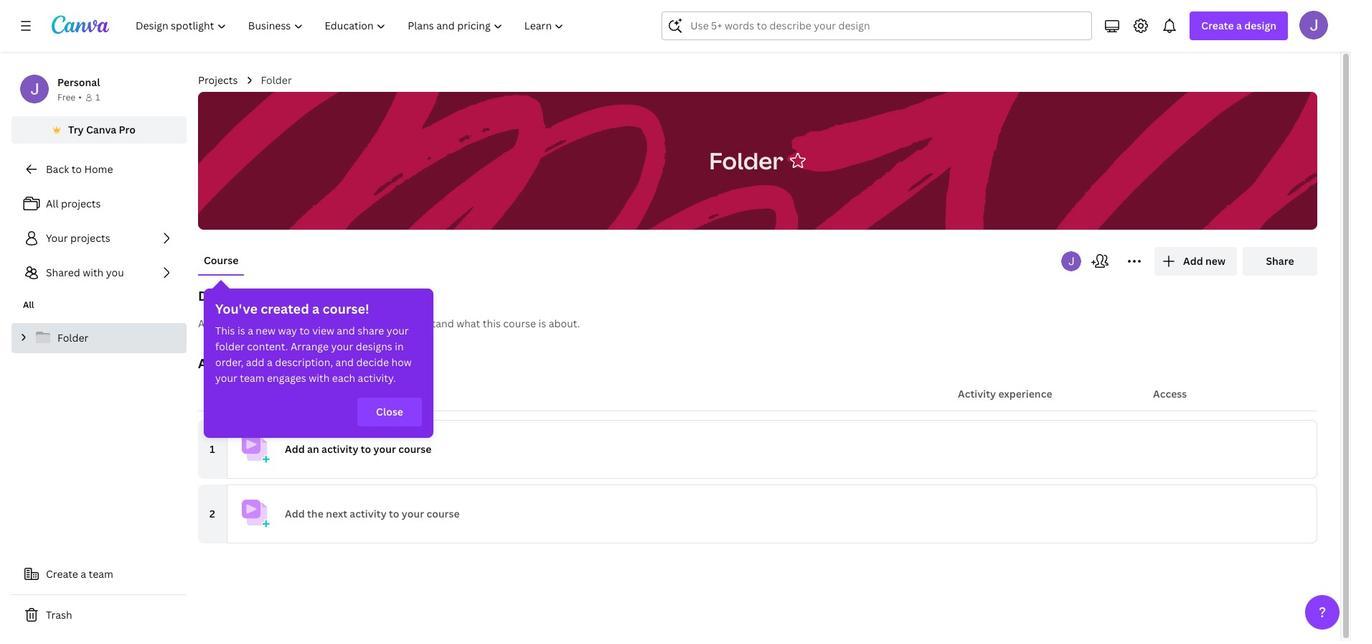 Task type: vqa. For each thing, say whether or not it's contained in the screenshot.
Home link on the left of the page
no



Task type: describe. For each thing, give the bounding box(es) containing it.
create for create a team
[[46, 567, 78, 581]]

folder for the right folder link
[[261, 73, 292, 87]]

activity.
[[358, 371, 396, 385]]

trash link
[[11, 601, 187, 630]]

description
[[198, 287, 272, 304]]

help
[[299, 317, 320, 330]]

back
[[46, 162, 69, 176]]

experience
[[999, 387, 1053, 401]]

share
[[1267, 254, 1295, 268]]

add for add new
[[1184, 254, 1204, 268]]

add for add an activity to your course
[[285, 442, 305, 456]]

canva
[[86, 123, 116, 136]]

personal
[[57, 75, 100, 89]]

an
[[307, 442, 319, 456]]

•
[[78, 91, 82, 103]]

description,
[[275, 355, 333, 369]]

all projects
[[46, 197, 101, 210]]

decide
[[356, 355, 389, 369]]

the
[[307, 507, 324, 520]]

create a team button
[[11, 560, 187, 589]]

course inside add a description to help team members understand what this course is about. button
[[503, 317, 536, 330]]

folder
[[215, 340, 245, 353]]

is inside you've created a course! this is a new way to view and share your folder content. arrange your designs in order, add a description, and decide how your team engages with each activity.
[[238, 324, 245, 337]]

all projects link
[[11, 190, 187, 218]]

your inside dropdown button
[[374, 442, 396, 456]]

create a team
[[46, 567, 113, 581]]

top level navigation element
[[126, 11, 577, 40]]

back to home
[[46, 162, 113, 176]]

1 vertical spatial and
[[336, 355, 354, 369]]

free •
[[57, 91, 82, 103]]

add
[[246, 355, 265, 369]]

activity inside dropdown button
[[322, 442, 359, 456]]

create for create a design
[[1202, 19, 1234, 32]]

shared with you link
[[11, 258, 187, 287]]

new inside dropdown button
[[1206, 254, 1226, 268]]

back to home link
[[11, 155, 187, 184]]

to right the next
[[389, 507, 399, 520]]

try canva pro
[[68, 123, 136, 136]]

new inside you've created a course! this is a new way to view and share your folder content. arrange your designs in order, add a description, and decide how your team engages with each activity.
[[256, 324, 276, 337]]

a right "add"
[[267, 355, 273, 369]]

2
[[210, 507, 215, 520]]

add an activity to your course button
[[227, 420, 1318, 479]]

close button
[[358, 398, 422, 426]]

to right "back"
[[72, 162, 82, 176]]

shared with you
[[46, 266, 124, 279]]

#
[[209, 387, 216, 401]]

add the next activity to your course
[[285, 507, 460, 520]]

a inside dropdown button
[[1237, 19, 1242, 32]]

about.
[[549, 317, 580, 330]]

your projects link
[[11, 224, 187, 253]]

add an activity to your course
[[285, 442, 432, 456]]

create a design
[[1202, 19, 1277, 32]]

1 horizontal spatial folder link
[[261, 72, 292, 88]]



Task type: locate. For each thing, give the bounding box(es) containing it.
add new button
[[1155, 247, 1238, 276]]

folder link down shared with you link on the top
[[11, 323, 187, 353]]

to down close button
[[361, 442, 371, 456]]

order,
[[215, 355, 244, 369]]

to inside dropdown button
[[361, 442, 371, 456]]

create
[[1202, 19, 1234, 32], [46, 567, 78, 581]]

projects for all projects
[[61, 197, 101, 210]]

description
[[228, 317, 284, 330]]

1
[[95, 91, 100, 103], [210, 442, 215, 456]]

1 vertical spatial folder
[[709, 145, 784, 176]]

1 vertical spatial all
[[23, 299, 34, 311]]

this
[[215, 324, 235, 337]]

team down "add"
[[240, 371, 265, 385]]

course
[[503, 317, 536, 330], [398, 442, 432, 456], [427, 507, 460, 520]]

list containing all projects
[[11, 190, 187, 287]]

all for all projects
[[46, 197, 59, 210]]

team inside you've created a course! this is a new way to view and share your folder content. arrange your designs in order, add a description, and decide how your team engages with each activity.
[[240, 371, 265, 385]]

list
[[11, 190, 187, 287]]

with left "you"
[[83, 266, 104, 279]]

0 vertical spatial create
[[1202, 19, 1234, 32]]

with down description,
[[309, 371, 330, 385]]

and
[[337, 324, 355, 337], [336, 355, 354, 369]]

0 horizontal spatial new
[[256, 324, 276, 337]]

0 horizontal spatial with
[[83, 266, 104, 279]]

projects right your
[[70, 231, 110, 245]]

folder inside button
[[709, 145, 784, 176]]

with
[[83, 266, 104, 279], [309, 371, 330, 385]]

to up arrange
[[300, 324, 310, 337]]

new up 'content.' at the left of the page
[[256, 324, 276, 337]]

new
[[1206, 254, 1226, 268], [256, 324, 276, 337]]

try
[[68, 123, 84, 136]]

folder link
[[261, 72, 292, 88], [11, 323, 187, 353]]

home
[[84, 162, 113, 176]]

close
[[376, 405, 403, 418]]

access
[[1154, 387, 1187, 401]]

is inside button
[[539, 317, 546, 330]]

to left help
[[286, 317, 296, 330]]

way
[[278, 324, 297, 337]]

and down course!
[[337, 324, 355, 337]]

new left share
[[1206, 254, 1226, 268]]

this
[[483, 317, 501, 330]]

projects
[[198, 73, 238, 87]]

content.
[[247, 340, 288, 353]]

add new
[[1184, 254, 1226, 268]]

add inside button
[[198, 317, 218, 330]]

you've created a course! this is a new way to view and share your folder content. arrange your designs in order, add a description, and decide how your team engages with each activity.
[[215, 300, 412, 385]]

you've
[[215, 300, 258, 317]]

1 horizontal spatial with
[[309, 371, 330, 385]]

2 horizontal spatial team
[[323, 317, 347, 330]]

folder button
[[702, 138, 791, 183]]

activity experience
[[958, 387, 1053, 401]]

course!
[[323, 300, 369, 317]]

is left about.
[[539, 317, 546, 330]]

0 vertical spatial and
[[337, 324, 355, 337]]

team
[[323, 317, 347, 330], [240, 371, 265, 385], [89, 567, 113, 581]]

a up folder
[[220, 317, 226, 330]]

course
[[204, 253, 239, 267]]

add a description to help team members understand what this course is about. button
[[198, 316, 1318, 332]]

2 vertical spatial team
[[89, 567, 113, 581]]

create left the 'design'
[[1202, 19, 1234, 32]]

projects link
[[198, 72, 238, 88]]

in
[[395, 340, 404, 353]]

course inside add an activity to your course dropdown button
[[398, 442, 432, 456]]

team up 'trash' link
[[89, 567, 113, 581]]

pro
[[119, 123, 136, 136]]

1 vertical spatial 1
[[210, 442, 215, 456]]

try canva pro button
[[11, 116, 187, 144]]

is
[[539, 317, 546, 330], [238, 324, 245, 337]]

2 horizontal spatial folder
[[709, 145, 784, 176]]

folder for folder button at the top of the page
[[709, 145, 784, 176]]

a up 'trash' link
[[81, 567, 86, 581]]

created
[[261, 300, 309, 317]]

0 vertical spatial all
[[46, 197, 59, 210]]

0 horizontal spatial 1
[[95, 91, 100, 103]]

view
[[312, 324, 334, 337]]

add a description to help team members understand what this course is about.
[[198, 317, 580, 330]]

each
[[332, 371, 355, 385]]

what
[[457, 317, 480, 330]]

folder
[[261, 73, 292, 87], [709, 145, 784, 176], [57, 331, 88, 345]]

0 vertical spatial 1
[[95, 91, 100, 103]]

1 horizontal spatial all
[[46, 197, 59, 210]]

your
[[387, 324, 409, 337], [331, 340, 353, 353], [215, 371, 237, 385], [374, 442, 396, 456], [402, 507, 424, 520]]

projects down back to home
[[61, 197, 101, 210]]

1 vertical spatial team
[[240, 371, 265, 385]]

0 vertical spatial folder
[[261, 73, 292, 87]]

1 vertical spatial with
[[309, 371, 330, 385]]

0 horizontal spatial all
[[23, 299, 34, 311]]

0 vertical spatial activity
[[322, 442, 359, 456]]

to inside button
[[286, 317, 296, 330]]

0 horizontal spatial is
[[238, 324, 245, 337]]

create a design button
[[1190, 11, 1288, 40]]

team right help
[[323, 317, 347, 330]]

0 vertical spatial folder link
[[261, 72, 292, 88]]

create inside dropdown button
[[1202, 19, 1234, 32]]

2 vertical spatial course
[[427, 507, 460, 520]]

jacob simon image
[[1300, 11, 1329, 39]]

activity right the next
[[350, 507, 387, 520]]

activity
[[322, 442, 359, 456], [350, 507, 387, 520]]

design
[[1245, 19, 1277, 32]]

to
[[72, 162, 82, 176], [286, 317, 296, 330], [300, 324, 310, 337], [361, 442, 371, 456], [389, 507, 399, 520]]

activities
[[198, 355, 258, 372]]

shared
[[46, 266, 80, 279]]

a up 'content.' at the left of the page
[[248, 324, 253, 337]]

engages
[[267, 371, 306, 385]]

1 vertical spatial activity
[[350, 507, 387, 520]]

create up trash
[[46, 567, 78, 581]]

0 horizontal spatial folder
[[57, 331, 88, 345]]

1 horizontal spatial folder
[[261, 73, 292, 87]]

understand
[[398, 317, 454, 330]]

projects
[[61, 197, 101, 210], [70, 231, 110, 245]]

1 horizontal spatial create
[[1202, 19, 1234, 32]]

Search search field
[[691, 12, 1064, 39]]

your projects
[[46, 231, 110, 245]]

to inside you've created a course! this is a new way to view and share your folder content. arrange your designs in order, add a description, and decide how your team engages with each activity.
[[300, 324, 310, 337]]

1 vertical spatial folder link
[[11, 323, 187, 353]]

your
[[46, 231, 68, 245]]

with inside shared with you link
[[83, 266, 104, 279]]

a
[[1237, 19, 1242, 32], [312, 300, 320, 317], [220, 317, 226, 330], [248, 324, 253, 337], [267, 355, 273, 369], [81, 567, 86, 581]]

0 vertical spatial team
[[323, 317, 347, 330]]

arrange
[[291, 340, 329, 353]]

course button
[[198, 247, 244, 274]]

folder link right projects link on the left top of the page
[[261, 72, 292, 88]]

1 right •
[[95, 91, 100, 103]]

and up each
[[336, 355, 354, 369]]

None search field
[[662, 11, 1093, 40]]

create inside button
[[46, 567, 78, 581]]

free
[[57, 91, 76, 103]]

0 vertical spatial course
[[503, 317, 536, 330]]

1 down #
[[210, 442, 215, 456]]

1 horizontal spatial team
[[240, 371, 265, 385]]

2 vertical spatial folder
[[57, 331, 88, 345]]

a up view
[[312, 300, 320, 317]]

projects for your projects
[[70, 231, 110, 245]]

1 horizontal spatial 1
[[210, 442, 215, 456]]

add for add a description to help team members understand what this course is about.
[[198, 317, 218, 330]]

1 vertical spatial projects
[[70, 231, 110, 245]]

activity
[[958, 387, 996, 401]]

1 horizontal spatial is
[[539, 317, 546, 330]]

trash
[[46, 608, 72, 622]]

share
[[358, 324, 384, 337]]

title
[[235, 387, 257, 401]]

share button
[[1243, 247, 1318, 276]]

1 vertical spatial course
[[398, 442, 432, 456]]

a left the 'design'
[[1237, 19, 1242, 32]]

1 horizontal spatial new
[[1206, 254, 1226, 268]]

next
[[326, 507, 347, 520]]

you
[[106, 266, 124, 279]]

designs
[[356, 340, 393, 353]]

is right the this on the left of page
[[238, 324, 245, 337]]

0 vertical spatial with
[[83, 266, 104, 279]]

all for all
[[23, 299, 34, 311]]

0 vertical spatial projects
[[61, 197, 101, 210]]

0 horizontal spatial folder link
[[11, 323, 187, 353]]

0 horizontal spatial team
[[89, 567, 113, 581]]

members
[[350, 317, 396, 330]]

1 vertical spatial new
[[256, 324, 276, 337]]

with inside you've created a course! this is a new way to view and share your folder content. arrange your designs in order, add a description, and decide how your team engages with each activity.
[[309, 371, 330, 385]]

activity right 'an'
[[322, 442, 359, 456]]

0 horizontal spatial create
[[46, 567, 78, 581]]

add for add the next activity to your course
[[285, 507, 305, 520]]

all
[[46, 197, 59, 210], [23, 299, 34, 311]]

1 vertical spatial create
[[46, 567, 78, 581]]

0 vertical spatial new
[[1206, 254, 1226, 268]]

how
[[392, 355, 412, 369]]



